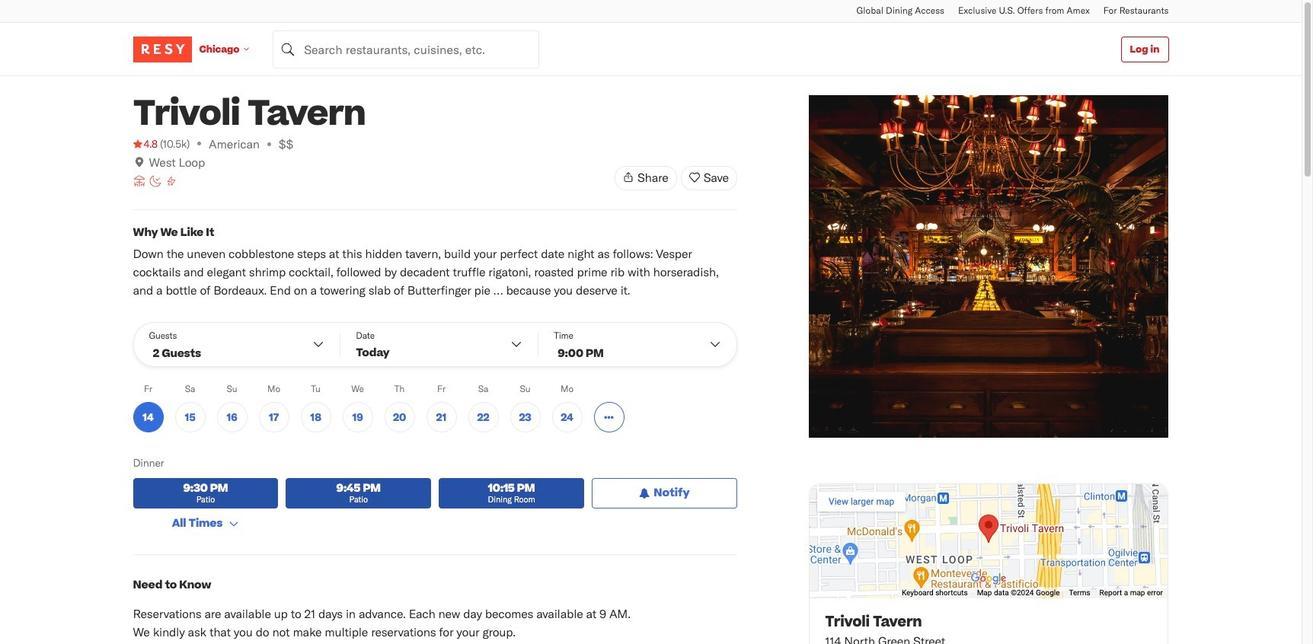 Task type: locate. For each thing, give the bounding box(es) containing it.
None field
[[273, 30, 540, 68]]



Task type: describe. For each thing, give the bounding box(es) containing it.
4.8 out of 5 stars image
[[133, 136, 158, 152]]

Search restaurants, cuisines, etc. text field
[[273, 30, 540, 68]]



Task type: vqa. For each thing, say whether or not it's contained in the screenshot.
"SEARCH RESTAURANTS, CUISINES, ETC." TEXT FIELD
yes



